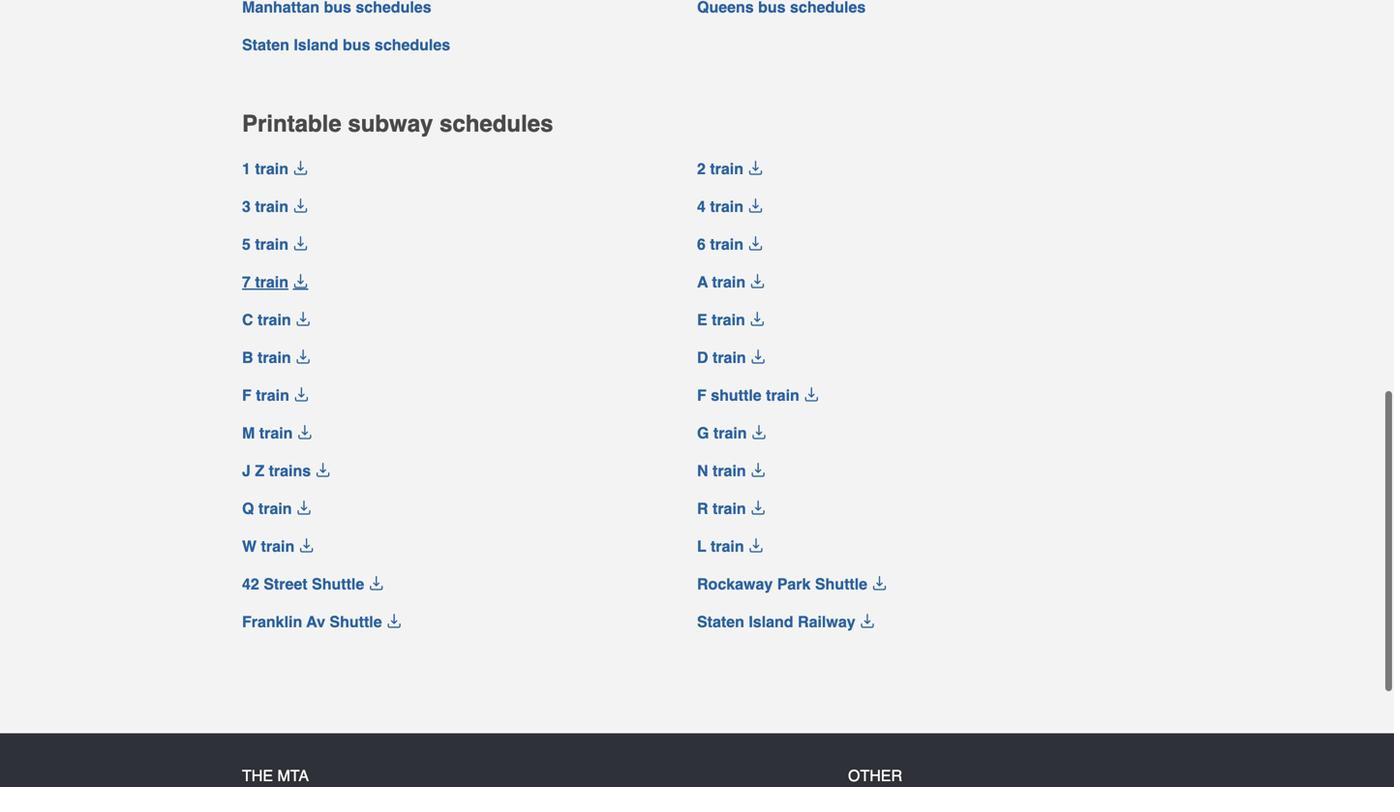 Task type: locate. For each thing, give the bounding box(es) containing it.
downloadable image right av
[[386, 613, 402, 628]]

train right m
[[259, 424, 293, 442]]

island inside button
[[749, 613, 794, 631]]

downloadable image
[[748, 160, 764, 175], [293, 235, 308, 251], [748, 235, 764, 251], [295, 311, 311, 326], [750, 311, 765, 326], [295, 349, 311, 364], [294, 386, 309, 402], [804, 386, 819, 402], [751, 424, 767, 440], [296, 500, 312, 515], [369, 575, 384, 591], [872, 575, 888, 591], [860, 613, 875, 628]]

0 vertical spatial staten
[[242, 36, 289, 54]]

shuttle right av
[[330, 613, 382, 631]]

schedules
[[375, 36, 450, 54], [440, 110, 553, 137]]

f shuttle train
[[697, 386, 800, 404]]

downloadable image right m train
[[297, 424, 313, 440]]

train for n train
[[713, 462, 746, 480]]

1 vertical spatial schedules
[[440, 110, 553, 137]]

downloadable image right the n train
[[751, 462, 766, 477]]

2
[[697, 160, 706, 178]]

42 street shuttle button
[[242, 573, 697, 596]]

g train
[[697, 424, 747, 442]]

train inside button
[[258, 349, 291, 367]]

staten inside 'button'
[[242, 36, 289, 54]]

downloadable image right d train
[[751, 349, 766, 364]]

downloadable image inside a train button
[[750, 273, 766, 289]]

2 f from the left
[[697, 386, 707, 404]]

downloadable image right a train
[[750, 273, 766, 289]]

2 train
[[697, 160, 744, 178]]

train right e
[[712, 311, 745, 329]]

downloadable image right l train
[[749, 537, 764, 553]]

downloadable image inside n train button
[[751, 462, 766, 477]]

downloadable image right g train
[[751, 424, 767, 440]]

downloadable image inside m train "button"
[[297, 424, 313, 440]]

downloadable image right 2 train
[[748, 160, 764, 175]]

w train button
[[242, 535, 697, 558]]

a
[[697, 273, 708, 291]]

rockaway
[[697, 575, 773, 593]]

shuttle
[[711, 386, 762, 404]]

f train button
[[242, 384, 697, 407]]

downloadable image inside the f shuttle train button
[[804, 386, 819, 402]]

downloadable image for 4 train
[[748, 198, 764, 213]]

staten down rockaway at the bottom of the page
[[697, 613, 745, 631]]

island
[[294, 36, 339, 54], [749, 613, 794, 631]]

l train
[[697, 537, 744, 555]]

f train
[[242, 386, 289, 404]]

downloadable image inside '2 train' button
[[748, 160, 764, 175]]

downloadable image for 5 train
[[293, 235, 308, 251]]

downloadable image for c train
[[295, 311, 311, 326]]

train inside "button"
[[255, 235, 289, 253]]

downloadable image for f train
[[294, 386, 309, 402]]

0 horizontal spatial f
[[242, 386, 252, 404]]

schedules up 1 train button
[[440, 110, 553, 137]]

f left shuttle
[[697, 386, 707, 404]]

1 horizontal spatial island
[[749, 613, 794, 631]]

0 horizontal spatial staten
[[242, 36, 289, 54]]

downloadable image for 42 street shuttle
[[369, 575, 384, 591]]

train right 4
[[710, 198, 744, 215]]

train right 7
[[255, 273, 289, 291]]

j z trains
[[242, 462, 311, 480]]

downloadable image inside w train button
[[299, 537, 314, 553]]

downloadable image right 4 train
[[748, 198, 764, 213]]

train right the d
[[713, 349, 746, 367]]

the mta link
[[242, 767, 309, 785]]

printable
[[242, 110, 342, 137]]

downloadable image right w train on the bottom of the page
[[299, 537, 314, 553]]

downloadable image for w train
[[299, 537, 314, 553]]

train right 'c'
[[258, 311, 291, 329]]

downloadable image for 3 train
[[293, 198, 308, 213]]

downloadable image for 6 train
[[748, 235, 764, 251]]

train for b train
[[258, 349, 291, 367]]

downloadable image inside g train button
[[751, 424, 767, 440]]

a train
[[697, 273, 746, 291]]

f for f train
[[242, 386, 252, 404]]

train right w
[[261, 537, 295, 555]]

train for 5 train
[[255, 235, 289, 253]]

downloadable image right q train
[[296, 500, 312, 515]]

downloadable image inside "f train" button
[[294, 386, 309, 402]]

shuttle for rockaway park shuttle
[[815, 575, 868, 593]]

downloadable image inside 6 train button
[[748, 235, 764, 251]]

downloadable image for m train
[[297, 424, 313, 440]]

downloadable image inside d train button
[[751, 349, 766, 364]]

train for r train
[[713, 500, 746, 518]]

l train button
[[697, 535, 1143, 558]]

downloadable image inside "l train" button
[[749, 537, 764, 553]]

train right l
[[711, 537, 744, 555]]

shuttle for franklin av shuttle
[[330, 613, 382, 631]]

downloadable image right r train
[[751, 500, 766, 515]]

train for 1 train
[[255, 160, 289, 178]]

train for a train
[[712, 273, 746, 291]]

downloadable image right the c train
[[295, 311, 311, 326]]

w train
[[242, 537, 295, 555]]

downloadable image inside franklin av shuttle button
[[386, 613, 402, 628]]

schedules right bus
[[375, 36, 450, 54]]

downloadable image
[[293, 160, 308, 175], [293, 198, 308, 213], [748, 198, 764, 213], [293, 273, 308, 289], [750, 273, 766, 289], [751, 349, 766, 364], [297, 424, 313, 440], [315, 462, 331, 477], [751, 462, 766, 477], [751, 500, 766, 515], [299, 537, 314, 553], [749, 537, 764, 553], [386, 613, 402, 628]]

train right the g
[[714, 424, 747, 442]]

train right r in the bottom of the page
[[713, 500, 746, 518]]

train inside "button"
[[259, 424, 293, 442]]

train for 6 train
[[710, 235, 744, 253]]

trains
[[269, 462, 311, 480]]

6 train button
[[697, 233, 1143, 256]]

1 horizontal spatial f
[[697, 386, 707, 404]]

downloadable image for q train
[[296, 500, 312, 515]]

downloadable image right "f shuttle train"
[[804, 386, 819, 402]]

g
[[697, 424, 709, 442]]

downloadable image inside staten island railway button
[[860, 613, 875, 628]]

downloadable image right 3 train
[[293, 198, 308, 213]]

f
[[242, 386, 252, 404], [697, 386, 707, 404]]

staten
[[242, 36, 289, 54], [697, 613, 745, 631]]

downloadable image for rockaway park shuttle
[[872, 575, 888, 591]]

train right 1
[[255, 160, 289, 178]]

shuttle up railway on the bottom right of the page
[[815, 575, 868, 593]]

downloadable image right f train
[[294, 386, 309, 402]]

train inside button
[[710, 235, 744, 253]]

b train
[[242, 349, 291, 367]]

downloadable image for f shuttle train
[[804, 386, 819, 402]]

5 train
[[242, 235, 289, 253]]

downloadable image right 6 train at the top
[[748, 235, 764, 251]]

train for q train
[[258, 500, 292, 518]]

train right 3
[[255, 198, 289, 215]]

train right 6
[[710, 235, 744, 253]]

train right q
[[258, 500, 292, 518]]

staten up printable
[[242, 36, 289, 54]]

j z trains button
[[242, 459, 697, 483]]

downloadable image inside e train button
[[750, 311, 765, 326]]

0 horizontal spatial island
[[294, 36, 339, 54]]

train for l train
[[711, 537, 744, 555]]

train right 2
[[710, 160, 744, 178]]

c train button
[[242, 308, 697, 332]]

7 train
[[242, 273, 289, 291]]

6 train
[[697, 235, 744, 253]]

1 train
[[242, 160, 289, 178]]

downloadable image right trains
[[315, 462, 331, 477]]

island down rockaway park shuttle
[[749, 613, 794, 631]]

train for m train
[[259, 424, 293, 442]]

0 vertical spatial island
[[294, 36, 339, 54]]

printable subway schedules
[[242, 110, 553, 137]]

downloadable image for n train
[[751, 462, 766, 477]]

the
[[242, 767, 273, 785]]

park
[[777, 575, 811, 593]]

downloadable image for 1 train
[[293, 160, 308, 175]]

shuttle up av
[[312, 575, 364, 593]]

5
[[242, 235, 251, 253]]

2 train button
[[697, 157, 1143, 181]]

downloadable image right 1 train
[[293, 160, 308, 175]]

downloadable image inside the r train button
[[751, 500, 766, 515]]

island left bus
[[294, 36, 339, 54]]

downloadable image inside b train button
[[295, 349, 311, 364]]

train right 5
[[255, 235, 289, 253]]

shuttle
[[312, 575, 364, 593], [815, 575, 868, 593], [330, 613, 382, 631]]

downloadable image right the 5 train
[[293, 235, 308, 251]]

0 vertical spatial schedules
[[375, 36, 450, 54]]

downloadable image inside rockaway park shuttle button
[[872, 575, 888, 591]]

island inside 'button'
[[294, 36, 339, 54]]

downloadable image inside 3 train button
[[293, 198, 308, 213]]

downloadable image right e train
[[750, 311, 765, 326]]

a train button
[[697, 271, 1143, 294]]

train right a
[[712, 273, 746, 291]]

downloadable image down "l train" button
[[872, 575, 888, 591]]

train for g train
[[714, 424, 747, 442]]

e train button
[[697, 308, 1143, 332]]

downloadable image inside 1 train button
[[293, 160, 308, 175]]

train up m train
[[256, 386, 289, 404]]

1 horizontal spatial staten
[[697, 613, 745, 631]]

section
[[77, 687, 1317, 734]]

staten for staten island bus schedules
[[242, 36, 289, 54]]

downloadable image for a train
[[750, 273, 766, 289]]

downloadable image inside 7 train button
[[293, 273, 308, 289]]

train right b
[[258, 349, 291, 367]]

l
[[697, 537, 707, 555]]

downloadable image right 42 street shuttle
[[369, 575, 384, 591]]

1 vertical spatial staten
[[697, 613, 745, 631]]

rockaway park shuttle button
[[697, 573, 1143, 596]]

downloadable image right b train
[[295, 349, 311, 364]]

shuttle for 42 street shuttle
[[312, 575, 364, 593]]

downloadable image for r train
[[751, 500, 766, 515]]

f down b
[[242, 386, 252, 404]]

1 vertical spatial island
[[749, 613, 794, 631]]

4
[[697, 198, 706, 215]]

5 train button
[[242, 233, 697, 256]]

train right n
[[713, 462, 746, 480]]

downloadable image inside c train button
[[295, 311, 311, 326]]

downloadable image for j z trains
[[315, 462, 331, 477]]

staten inside button
[[697, 613, 745, 631]]

downloadable image inside q train button
[[296, 500, 312, 515]]

train
[[255, 160, 289, 178], [710, 160, 744, 178], [255, 198, 289, 215], [710, 198, 744, 215], [255, 235, 289, 253], [710, 235, 744, 253], [255, 273, 289, 291], [712, 273, 746, 291], [258, 311, 291, 329], [712, 311, 745, 329], [258, 349, 291, 367], [713, 349, 746, 367], [256, 386, 289, 404], [766, 386, 800, 404], [259, 424, 293, 442], [714, 424, 747, 442], [713, 462, 746, 480], [258, 500, 292, 518], [713, 500, 746, 518], [261, 537, 295, 555], [711, 537, 744, 555]]

downloadable image right railway on the bottom right of the page
[[860, 613, 875, 628]]

q train
[[242, 500, 292, 518]]

train for e train
[[712, 311, 745, 329]]

downloadable image for d train
[[751, 349, 766, 364]]

downloadable image inside 4 train button
[[748, 198, 764, 213]]

downloadable image for b train
[[295, 349, 311, 364]]

downloadable image inside 5 train "button"
[[293, 235, 308, 251]]

z
[[255, 462, 264, 480]]

downloadable image inside j z trains button
[[315, 462, 331, 477]]

downloadable image inside '42 street shuttle' button
[[369, 575, 384, 591]]

42
[[242, 575, 259, 593]]

1 f from the left
[[242, 386, 252, 404]]

downloadable image right 7 train
[[293, 273, 308, 289]]



Task type: describe. For each thing, give the bounding box(es) containing it.
n
[[697, 462, 708, 480]]

downloadable image for 7 train
[[293, 273, 308, 289]]

j
[[242, 462, 251, 480]]

staten island railway
[[697, 613, 856, 631]]

train for 7 train
[[255, 273, 289, 291]]

d train
[[697, 349, 746, 367]]

m train button
[[242, 422, 697, 445]]

train right shuttle
[[766, 386, 800, 404]]

c
[[242, 311, 253, 329]]

b
[[242, 349, 253, 367]]

train for 2 train
[[710, 160, 744, 178]]

w
[[242, 537, 257, 555]]

m
[[242, 424, 255, 442]]

f for f shuttle train
[[697, 386, 707, 404]]

r train
[[697, 500, 746, 518]]

rockaway park shuttle
[[697, 575, 868, 593]]

other link
[[848, 767, 903, 785]]

staten island bus schedules button
[[242, 33, 697, 57]]

downloadable image for l train
[[749, 537, 764, 553]]

d
[[697, 349, 708, 367]]

n train button
[[697, 459, 1143, 483]]

downloadable image for franklin av shuttle
[[386, 613, 402, 628]]

street
[[264, 575, 308, 593]]

mta
[[277, 767, 309, 785]]

3
[[242, 198, 251, 215]]

7 train button
[[242, 271, 697, 294]]

q train button
[[242, 497, 697, 520]]

downloadable image for 2 train
[[748, 160, 764, 175]]

franklin
[[242, 613, 302, 631]]

6
[[697, 235, 706, 253]]

other
[[848, 767, 903, 785]]

the mta
[[242, 767, 309, 785]]

train for 4 train
[[710, 198, 744, 215]]

r train button
[[697, 497, 1143, 520]]

train for 3 train
[[255, 198, 289, 215]]

train for w train
[[261, 537, 295, 555]]

3 train
[[242, 198, 289, 215]]

av
[[306, 613, 325, 631]]

island for railway
[[749, 613, 794, 631]]

e
[[697, 311, 708, 329]]

b train button
[[242, 346, 697, 369]]

1
[[242, 160, 251, 178]]

1 train button
[[242, 157, 697, 181]]

bus
[[343, 36, 370, 54]]

schedules inside 'button'
[[375, 36, 450, 54]]

q
[[242, 500, 254, 518]]

downloadable image for staten island railway
[[860, 613, 875, 628]]

subway
[[348, 110, 433, 137]]

staten island bus schedules
[[242, 36, 450, 54]]

c train
[[242, 311, 291, 329]]

train for f train
[[256, 386, 289, 404]]

franklin av shuttle
[[242, 613, 382, 631]]

m train
[[242, 424, 293, 442]]

f shuttle train button
[[697, 384, 1143, 407]]

7
[[242, 273, 251, 291]]

train for c train
[[258, 311, 291, 329]]

g train button
[[697, 422, 1143, 445]]

3 train button
[[242, 195, 697, 218]]

staten island railway button
[[697, 611, 1143, 634]]

4 train button
[[697, 195, 1143, 218]]

train for d train
[[713, 349, 746, 367]]

staten for staten island railway
[[697, 613, 745, 631]]

e train
[[697, 311, 745, 329]]

island for bus
[[294, 36, 339, 54]]

railway
[[798, 613, 856, 631]]

downloadable image for g train
[[751, 424, 767, 440]]

42 street shuttle
[[242, 575, 364, 593]]

r
[[697, 500, 708, 518]]

franklin av shuttle button
[[242, 611, 697, 634]]

downloadable image for e train
[[750, 311, 765, 326]]

d train button
[[697, 346, 1143, 369]]

4 train
[[697, 198, 744, 215]]

n train
[[697, 462, 746, 480]]



Task type: vqa. For each thing, say whether or not it's contained in the screenshot.
7th legend 0 image from the bottom
no



